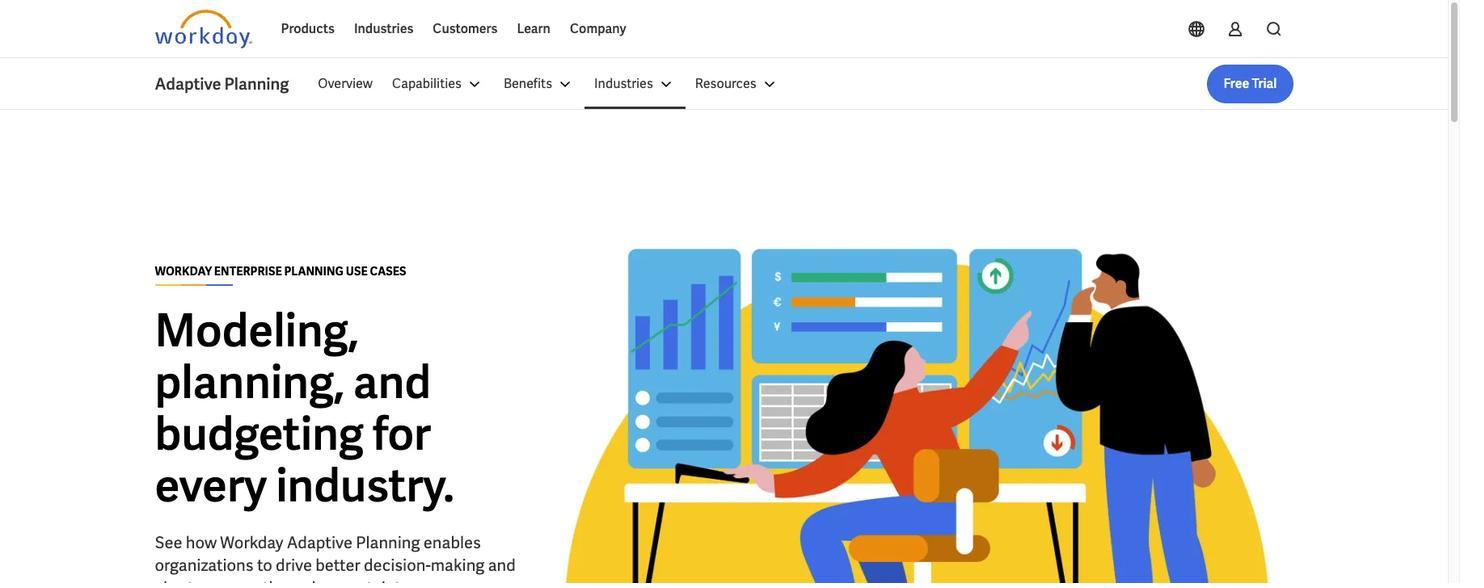 Task type: describe. For each thing, give the bounding box(es) containing it.
learn button
[[507, 10, 560, 49]]

go to the homepage image
[[155, 10, 252, 49]]

planning,
[[155, 353, 344, 412]]

see
[[155, 533, 182, 554]]

cases
[[370, 264, 406, 279]]

trial
[[1252, 75, 1277, 92]]

overview
[[318, 75, 373, 92]]

to
[[257, 555, 272, 576]]

use
[[346, 264, 368, 279]]

decision-
[[364, 555, 431, 576]]

modeling,
[[155, 301, 359, 360]]

company
[[570, 20, 626, 37]]

0 vertical spatial planning
[[224, 74, 289, 95]]

overview link
[[308, 65, 383, 104]]

free trial link
[[1208, 65, 1294, 104]]

enterprise
[[214, 264, 282, 279]]

for
[[373, 405, 431, 464]]

decorative image image
[[543, 188, 1294, 584]]

course
[[209, 578, 259, 584]]

workday inside see how workday adaptive planning enables organizations to drive better decision-making and chart a course through uncertainty.
[[220, 533, 283, 554]]

list containing overview
[[308, 65, 1294, 104]]

products
[[281, 20, 335, 37]]

industries inside dropdown button
[[354, 20, 414, 37]]

enables
[[424, 533, 481, 554]]

adaptive inside see how workday adaptive planning enables organizations to drive better decision-making and chart a course through uncertainty.
[[287, 533, 353, 554]]

customers
[[433, 20, 498, 37]]

making
[[431, 555, 485, 576]]

see how workday adaptive planning enables organizations to drive better decision-making and chart a course through uncertainty.
[[155, 533, 516, 584]]

and inside see how workday adaptive planning enables organizations to drive better decision-making and chart a course through uncertainty.
[[488, 555, 516, 576]]

every
[[155, 457, 267, 516]]

industry.
[[276, 457, 454, 516]]

0 vertical spatial workday
[[155, 264, 212, 279]]

drive
[[276, 555, 312, 576]]

planning inside see how workday adaptive planning enables organizations to drive better decision-making and chart a course through uncertainty.
[[356, 533, 420, 554]]

organizations
[[155, 555, 254, 576]]

resources
[[695, 75, 757, 92]]



Task type: vqa. For each thing, say whether or not it's contained in the screenshot.
Opens in a new tab icon to the bottom
no



Task type: locate. For each thing, give the bounding box(es) containing it.
workday
[[155, 264, 212, 279], [220, 533, 283, 554]]

list
[[308, 65, 1294, 104]]

capabilities button
[[383, 65, 494, 104]]

customers button
[[423, 10, 507, 49]]

1 vertical spatial adaptive
[[287, 533, 353, 554]]

industries
[[354, 20, 414, 37], [594, 75, 653, 92]]

workday left enterprise
[[155, 264, 212, 279]]

chart
[[155, 578, 194, 584]]

planning down products dropdown button
[[224, 74, 289, 95]]

0 vertical spatial adaptive
[[155, 74, 221, 95]]

a
[[197, 578, 206, 584]]

company button
[[560, 10, 636, 49]]

menu
[[308, 65, 789, 104]]

resources button
[[686, 65, 789, 104]]

1 vertical spatial and
[[488, 555, 516, 576]]

1 vertical spatial industries
[[594, 75, 653, 92]]

industries button
[[585, 65, 686, 104]]

planning left use
[[284, 264, 344, 279]]

through
[[263, 578, 321, 584]]

1 horizontal spatial and
[[488, 555, 516, 576]]

1 horizontal spatial workday
[[220, 533, 283, 554]]

planning up decision-
[[356, 533, 420, 554]]

0 horizontal spatial industries
[[354, 20, 414, 37]]

adaptive down 'go to the homepage' image
[[155, 74, 221, 95]]

industries up overview at the top
[[354, 20, 414, 37]]

capabilities
[[392, 75, 462, 92]]

workday enterprise planning use cases
[[155, 264, 406, 279]]

workday up to
[[220, 533, 283, 554]]

industries button
[[344, 10, 423, 49]]

budgeting
[[155, 405, 364, 464]]

menu containing overview
[[308, 65, 789, 104]]

1 horizontal spatial adaptive
[[287, 533, 353, 554]]

0 horizontal spatial workday
[[155, 264, 212, 279]]

how
[[186, 533, 217, 554]]

1 vertical spatial workday
[[220, 533, 283, 554]]

better
[[316, 555, 361, 576]]

1 vertical spatial planning
[[284, 264, 344, 279]]

products button
[[271, 10, 344, 49]]

benefits button
[[494, 65, 585, 104]]

planning
[[224, 74, 289, 95], [284, 264, 344, 279], [356, 533, 420, 554]]

1 horizontal spatial industries
[[594, 75, 653, 92]]

free
[[1224, 75, 1250, 92]]

adaptive up better
[[287, 533, 353, 554]]

0 horizontal spatial and
[[353, 353, 431, 412]]

learn
[[517, 20, 551, 37]]

adaptive planning
[[155, 74, 289, 95]]

0 horizontal spatial adaptive
[[155, 74, 221, 95]]

0 vertical spatial industries
[[354, 20, 414, 37]]

and inside modeling, planning, and budgeting for every industry.
[[353, 353, 431, 412]]

0 vertical spatial and
[[353, 353, 431, 412]]

uncertainty.
[[325, 578, 411, 584]]

adaptive
[[155, 74, 221, 95], [287, 533, 353, 554]]

free trial
[[1224, 75, 1277, 92]]

industries inside popup button
[[594, 75, 653, 92]]

adaptive planning link
[[155, 73, 308, 95]]

and
[[353, 353, 431, 412], [488, 555, 516, 576]]

2 vertical spatial planning
[[356, 533, 420, 554]]

modeling, planning, and budgeting for every industry.
[[155, 301, 454, 516]]

benefits
[[504, 75, 552, 92]]

industries down company dropdown button
[[594, 75, 653, 92]]



